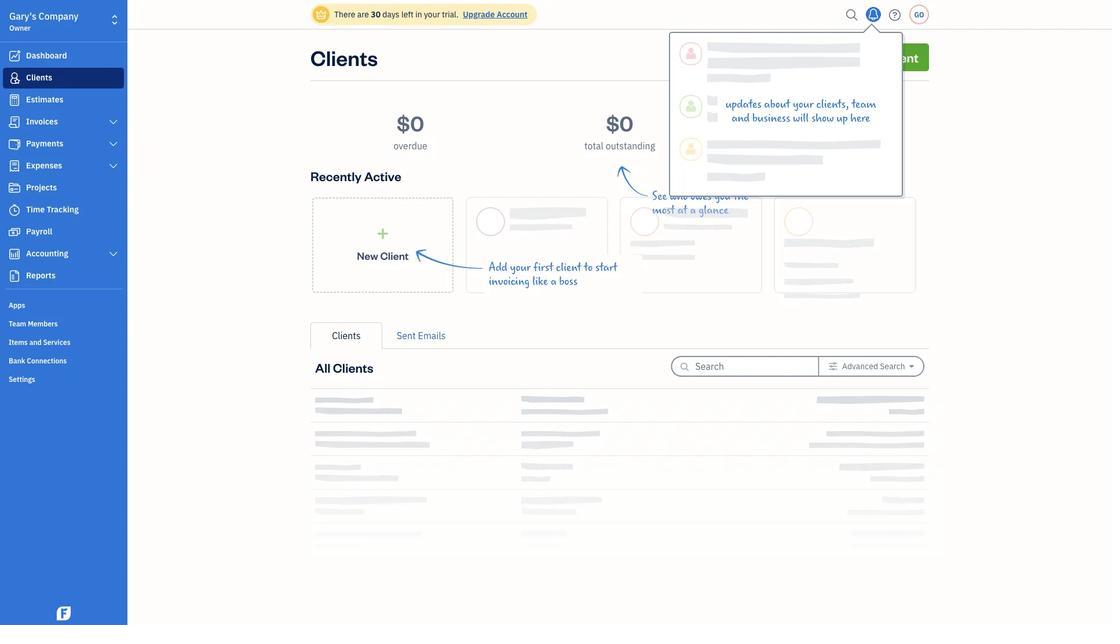 Task type: locate. For each thing, give the bounding box(es) containing it.
0 vertical spatial your
[[424, 9, 440, 20]]

invoice image
[[8, 116, 21, 128]]

accounting
[[26, 248, 68, 259]]

clients inside main element
[[26, 72, 52, 83]]

apps
[[9, 301, 25, 310]]

1 horizontal spatial new client link
[[846, 43, 929, 71]]

chevron large down image
[[108, 140, 119, 149], [108, 162, 119, 171], [108, 250, 119, 259]]

owes
[[691, 190, 712, 203]]

1 horizontal spatial your
[[510, 261, 531, 274]]

1 horizontal spatial $0
[[606, 109, 633, 136]]

new down 'notifications' image
[[857, 49, 882, 65]]

sent emails
[[397, 330, 446, 342]]

1 vertical spatial and
[[29, 338, 42, 347]]

report image
[[8, 271, 21, 282]]

search image
[[843, 6, 861, 23]]

your left trial.
[[424, 9, 440, 20]]

time tracking
[[26, 204, 79, 215]]

$0 up overdue
[[397, 109, 424, 136]]

3 $0 from the left
[[815, 109, 843, 136]]

clients down there
[[310, 43, 378, 71]]

projects
[[26, 182, 57, 193]]

0 vertical spatial new client link
[[846, 43, 929, 71]]

advanced search button
[[819, 357, 923, 376]]

1 horizontal spatial in
[[814, 140, 822, 152]]

30
[[371, 9, 381, 20]]

0 horizontal spatial new client
[[357, 249, 409, 263]]

chevron large down image inside payments link
[[108, 140, 119, 149]]

0 vertical spatial new client
[[857, 49, 919, 65]]

0 vertical spatial chevron large down image
[[108, 140, 119, 149]]

and
[[732, 112, 750, 125], [29, 338, 42, 347]]

business
[[752, 112, 790, 125]]

settings image
[[829, 362, 838, 371]]

you
[[714, 190, 731, 203]]

1 $0 from the left
[[397, 109, 424, 136]]

who
[[670, 190, 688, 203]]

in right the left
[[415, 9, 422, 20]]

glance
[[699, 204, 729, 217]]

team
[[9, 319, 26, 328]]

0 horizontal spatial $0
[[397, 109, 424, 136]]

reports link
[[3, 266, 124, 287]]

your up will
[[793, 98, 814, 111]]

boss
[[559, 275, 578, 288]]

in
[[415, 9, 422, 20], [814, 140, 822, 152]]

updates about your clients, team and business will show up here
[[726, 98, 876, 125]]

clients up all clients at the bottom
[[332, 330, 361, 342]]

1 vertical spatial client
[[380, 249, 409, 263]]

new client down plus 'icon'
[[357, 249, 409, 263]]

2 vertical spatial your
[[510, 261, 531, 274]]

1 vertical spatial chevron large down image
[[108, 162, 119, 171]]

in inside $0 in draft
[[814, 140, 822, 152]]

a right like
[[551, 275, 557, 288]]

your
[[424, 9, 440, 20], [793, 98, 814, 111], [510, 261, 531, 274]]

dashboard image
[[8, 50, 21, 62]]

advanced
[[842, 361, 878, 372]]

invoices
[[26, 116, 58, 127]]

0 vertical spatial clients link
[[3, 68, 124, 89]]

go to help image
[[886, 6, 904, 23]]

1 vertical spatial a
[[551, 275, 557, 288]]

payments
[[26, 138, 63, 149]]

$0 inside $0 total outstanding
[[606, 109, 633, 136]]

and down the updates
[[732, 112, 750, 125]]

clients link
[[3, 68, 124, 89], [310, 323, 382, 349]]

client down go to help image
[[885, 49, 919, 65]]

estimates
[[26, 94, 63, 105]]

clients up estimates
[[26, 72, 52, 83]]

1 horizontal spatial and
[[732, 112, 750, 125]]

0 vertical spatial and
[[732, 112, 750, 125]]

client down plus 'icon'
[[380, 249, 409, 263]]

active
[[364, 168, 401, 184]]

reports
[[26, 270, 56, 281]]

advanced search
[[842, 361, 905, 372]]

$0 overdue
[[394, 109, 427, 152]]

invoices link
[[3, 112, 124, 133]]

new client link
[[846, 43, 929, 71], [312, 198, 454, 293]]

1 horizontal spatial clients link
[[310, 323, 382, 349]]

clients link down dashboard link
[[3, 68, 124, 89]]

time tracking link
[[3, 200, 124, 221]]

$0
[[397, 109, 424, 136], [606, 109, 633, 136], [815, 109, 843, 136]]

0 horizontal spatial new client link
[[312, 198, 454, 293]]

2 vertical spatial chevron large down image
[[108, 250, 119, 259]]

your inside updates about your clients, team and business will show up here
[[793, 98, 814, 111]]

settings
[[9, 375, 35, 384]]

in left draft
[[814, 140, 822, 152]]

recently
[[310, 168, 362, 184]]

first
[[534, 261, 553, 274]]

0 vertical spatial new
[[857, 49, 882, 65]]

payment image
[[8, 138, 21, 150]]

new client
[[857, 49, 919, 65], [357, 249, 409, 263]]

chart image
[[8, 249, 21, 260]]

0 horizontal spatial and
[[29, 338, 42, 347]]

new client down go to help image
[[857, 49, 919, 65]]

here
[[851, 112, 870, 125]]

payroll
[[26, 226, 52, 237]]

clients link up all clients at the bottom
[[310, 323, 382, 349]]

plus image
[[376, 228, 390, 240]]

your up 'invoicing'
[[510, 261, 531, 274]]

Search text field
[[695, 357, 800, 376]]

clients,
[[816, 98, 849, 111]]

0 vertical spatial client
[[885, 49, 919, 65]]

0 horizontal spatial your
[[424, 9, 440, 20]]

company
[[39, 10, 79, 22]]

main element
[[0, 0, 156, 626]]

$0 inside $0 in draft
[[815, 109, 843, 136]]

payments link
[[3, 134, 124, 155]]

1 horizontal spatial client
[[885, 49, 919, 65]]

$0 up draft
[[815, 109, 843, 136]]

1 vertical spatial in
[[814, 140, 822, 152]]

$0 up outstanding
[[606, 109, 633, 136]]

1 vertical spatial your
[[793, 98, 814, 111]]

chevron large down image inside accounting link
[[108, 250, 119, 259]]

and inside updates about your clients, team and business will show up here
[[732, 112, 750, 125]]

new
[[857, 49, 882, 65], [357, 249, 378, 263]]

members
[[28, 319, 58, 328]]

see
[[652, 190, 667, 203]]

1 chevron large down image from the top
[[108, 140, 119, 149]]

0 vertical spatial a
[[690, 204, 696, 217]]

crown image
[[315, 8, 327, 21]]

1 vertical spatial new client link
[[312, 198, 454, 293]]

a right at
[[690, 204, 696, 217]]

add your first client to start invoicing like a boss
[[489, 261, 617, 288]]

2 horizontal spatial your
[[793, 98, 814, 111]]

overdue
[[394, 140, 427, 152]]

1 horizontal spatial new
[[857, 49, 882, 65]]

dashboard
[[26, 50, 67, 61]]

client
[[885, 49, 919, 65], [380, 249, 409, 263]]

like
[[532, 275, 548, 288]]

show
[[812, 112, 834, 125]]

sent emails link
[[382, 323, 460, 349]]

$0 inside $0 overdue
[[397, 109, 424, 136]]

and right items
[[29, 338, 42, 347]]

2 horizontal spatial $0
[[815, 109, 843, 136]]

total
[[584, 140, 604, 152]]

invoicing
[[489, 275, 530, 288]]

3 chevron large down image from the top
[[108, 250, 119, 259]]

a inside the see who owes you the most at a glance
[[690, 204, 696, 217]]

new down plus 'icon'
[[357, 249, 378, 263]]

and inside items and services link
[[29, 338, 42, 347]]

a
[[690, 204, 696, 217], [551, 275, 557, 288]]

$0 for $0 in draft
[[815, 109, 843, 136]]

expenses
[[26, 160, 62, 171]]

0 horizontal spatial a
[[551, 275, 557, 288]]

0 vertical spatial in
[[415, 9, 422, 20]]

1 horizontal spatial a
[[690, 204, 696, 217]]

items and services
[[9, 338, 71, 347]]

clients right all on the bottom of page
[[333, 359, 373, 376]]

emails
[[418, 330, 446, 342]]

1 vertical spatial new
[[357, 249, 378, 263]]

go
[[914, 10, 924, 19]]

freshbooks image
[[54, 607, 73, 621]]

1 vertical spatial clients link
[[310, 323, 382, 349]]

sent
[[397, 330, 416, 342]]

time
[[26, 204, 45, 215]]

2 $0 from the left
[[606, 109, 633, 136]]

clients
[[310, 43, 378, 71], [26, 72, 52, 83], [332, 330, 361, 342], [333, 359, 373, 376]]

chevron large down image for accounting
[[108, 250, 119, 259]]

2 chevron large down image from the top
[[108, 162, 119, 171]]

dashboard link
[[3, 46, 124, 67]]



Task type: describe. For each thing, give the bounding box(es) containing it.
expense image
[[8, 160, 21, 172]]

apps link
[[3, 296, 124, 313]]

$0 for $0 overdue
[[397, 109, 424, 136]]

0 horizontal spatial new
[[357, 249, 378, 263]]

see who owes you the most at a glance
[[652, 190, 748, 217]]

timer image
[[8, 204, 21, 216]]

items
[[9, 338, 28, 347]]

$0 total outstanding
[[584, 109, 655, 152]]

project image
[[8, 182, 21, 194]]

at
[[678, 204, 688, 217]]

chevron large down image
[[108, 118, 119, 127]]

trial.
[[442, 9, 459, 20]]

$0 in draft
[[814, 109, 844, 152]]

outstanding
[[606, 140, 655, 152]]

tracking
[[47, 204, 79, 215]]

team members link
[[3, 315, 124, 332]]

up
[[837, 112, 848, 125]]

money image
[[8, 226, 21, 238]]

all clients
[[315, 359, 373, 376]]

most
[[652, 204, 675, 217]]

projects link
[[3, 178, 124, 199]]

estimates link
[[3, 90, 124, 111]]

all
[[315, 359, 330, 376]]

gary's
[[9, 10, 36, 22]]

upgrade account link
[[461, 9, 528, 20]]

team
[[852, 98, 876, 111]]

the
[[733, 190, 748, 203]]

client
[[556, 261, 581, 274]]

connections
[[27, 356, 67, 366]]

notifications image
[[864, 3, 883, 26]]

items and services link
[[3, 333, 124, 350]]

caretdown image
[[909, 362, 914, 371]]

owner
[[9, 23, 31, 32]]

add
[[489, 261, 507, 274]]

0 horizontal spatial clients link
[[3, 68, 124, 89]]

chevron large down image for expenses
[[108, 162, 119, 171]]

there are 30 days left in your trial. upgrade account
[[334, 9, 528, 20]]

bank
[[9, 356, 25, 366]]

payroll link
[[3, 222, 124, 243]]

chevron large down image for payments
[[108, 140, 119, 149]]

accounting link
[[3, 244, 124, 265]]

are
[[357, 9, 369, 20]]

updates
[[726, 98, 762, 111]]

draft
[[824, 140, 844, 152]]

services
[[43, 338, 71, 347]]

estimate image
[[8, 94, 21, 106]]

1 horizontal spatial new client
[[857, 49, 919, 65]]

about
[[764, 98, 790, 111]]

go button
[[909, 5, 929, 24]]

upgrade
[[463, 9, 495, 20]]

recently active
[[310, 168, 401, 184]]

search
[[880, 361, 905, 372]]

days
[[383, 9, 399, 20]]

expenses link
[[3, 156, 124, 177]]

1 vertical spatial new client
[[357, 249, 409, 263]]

0 horizontal spatial in
[[415, 9, 422, 20]]

$0 for $0 total outstanding
[[606, 109, 633, 136]]

left
[[401, 9, 414, 20]]

settings link
[[3, 370, 124, 388]]

to
[[584, 261, 593, 274]]

start
[[595, 261, 617, 274]]

will
[[793, 112, 809, 125]]

a inside add your first client to start invoicing like a boss
[[551, 275, 557, 288]]

client image
[[8, 72, 21, 84]]

bank connections link
[[3, 352, 124, 369]]

bank connections
[[9, 356, 67, 366]]

your inside add your first client to start invoicing like a boss
[[510, 261, 531, 274]]

there
[[334, 9, 355, 20]]

account
[[497, 9, 528, 20]]

0 horizontal spatial client
[[380, 249, 409, 263]]

team members
[[9, 319, 58, 328]]



Task type: vqa. For each thing, say whether or not it's contained in the screenshot.
Gary's at the top
yes



